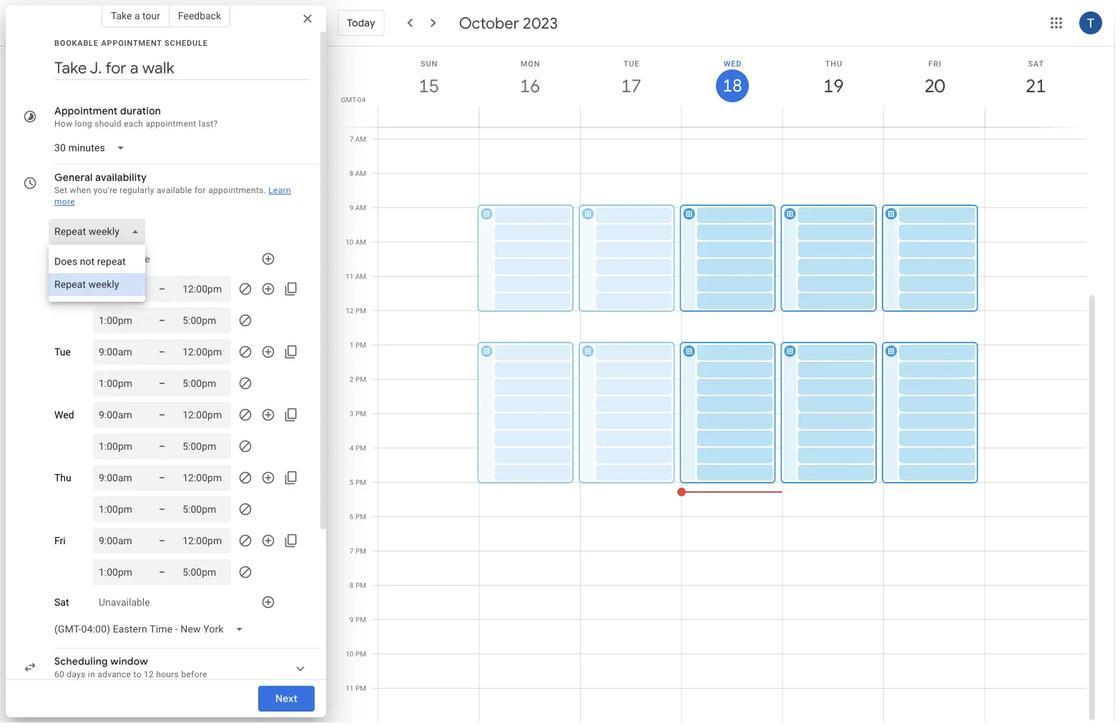 Task type: vqa. For each thing, say whether or not it's contained in the screenshot.
topmost 9
yes



Task type: describe. For each thing, give the bounding box(es) containing it.
15
[[418, 74, 438, 98]]

tue 17
[[620, 59, 641, 98]]

mon for mon 16
[[521, 59, 540, 68]]

days
[[67, 670, 86, 680]]

take
[[111, 10, 132, 21]]

1 horizontal spatial 12
[[346, 306, 354, 315]]

5 pm
[[350, 478, 366, 487]]

12 pm
[[346, 306, 366, 315]]

take a tour button
[[102, 4, 170, 27]]

04
[[358, 95, 366, 104]]

10 am
[[346, 238, 366, 246]]

start time on fridays text field for end time on fridays text field
[[99, 564, 142, 581]]

how
[[54, 119, 72, 129]]

– for start time on thursdays text box
[[159, 472, 165, 484]]

1 option from the top
[[49, 250, 145, 273]]

– for start time on thursdays text field
[[159, 503, 165, 515]]

today
[[347, 16, 375, 29]]

should
[[95, 119, 122, 129]]

more
[[54, 197, 75, 207]]

learn more link
[[54, 185, 291, 207]]

tue for tue 17
[[624, 59, 640, 68]]

2023
[[523, 13, 558, 33]]

bookable appointment schedule
[[54, 38, 208, 47]]

duration
[[120, 104, 161, 117]]

end time on wednesdays text field for start time on wednesdays text field
[[183, 406, 226, 424]]

4 pm
[[350, 444, 366, 452]]

8 am
[[350, 169, 366, 177]]

a
[[134, 10, 140, 21]]

Add title text field
[[54, 57, 309, 79]]

10 pm
[[346, 650, 366, 658]]

pm for 7 pm
[[356, 547, 366, 555]]

Start time on Thursdays text field
[[99, 469, 142, 487]]

saturday, october 21 element
[[1020, 69, 1053, 102]]

11 am
[[346, 272, 366, 280]]

appointment
[[54, 104, 118, 117]]

feedback
[[178, 10, 221, 21]]

8 for 8 pm
[[350, 581, 354, 590]]

general
[[54, 171, 93, 184]]

Start time on Wednesdays text field
[[99, 438, 142, 455]]

fri for fri 20
[[929, 59, 942, 68]]

Start time on Tuesdays text field
[[99, 343, 142, 361]]

Start time on Thursdays text field
[[99, 501, 142, 518]]

pm for 11 pm
[[356, 684, 366, 693]]

recurrence list box
[[49, 245, 145, 302]]

21
[[1025, 74, 1046, 98]]

appointment
[[101, 38, 162, 47]]

17
[[620, 74, 641, 98]]

9 for 9 pm
[[350, 615, 354, 624]]

each
[[124, 119, 143, 129]]

11 pm
[[346, 684, 366, 693]]

Start time on Mondays text field
[[99, 312, 142, 329]]

9 am
[[350, 203, 366, 212]]

start time on fridays text field for end time on fridays text box
[[99, 532, 142, 550]]

12 inside scheduling window 60 days in advance to 12 hours before
[[144, 670, 154, 680]]

schedule
[[165, 38, 208, 47]]

scheduling window 60 days in advance to 12 hours before
[[54, 655, 207, 680]]

7 pm
[[350, 547, 366, 555]]

general availability
[[54, 171, 147, 184]]

9 for 9 am
[[350, 203, 354, 212]]

– for start time on tuesdays text field at left
[[159, 377, 165, 389]]

next button
[[258, 682, 315, 716]]

available
[[157, 185, 192, 195]]

pm for 6 pm
[[356, 512, 366, 521]]

hours
[[156, 670, 179, 680]]

take a tour
[[111, 10, 160, 21]]

pm for 1 pm
[[356, 341, 366, 349]]

pm for 3 pm
[[356, 409, 366, 418]]

2
[[350, 375, 354, 384]]

6 pm
[[350, 512, 366, 521]]

you're
[[93, 185, 117, 195]]

appointment duration how long should each appointment last?
[[54, 104, 218, 129]]

11 for 11 pm
[[346, 684, 354, 693]]

3
[[350, 409, 354, 418]]

in
[[88, 670, 95, 680]]

tuesday, october 17 element
[[615, 69, 648, 102]]

grid containing 15
[[332, 47, 1098, 723]]

16
[[519, 74, 540, 98]]

3 pm
[[350, 409, 366, 418]]

– for start time on wednesdays text field
[[159, 409, 165, 421]]

fri for fri
[[54, 535, 66, 547]]

6
[[350, 512, 354, 521]]

appointment
[[146, 119, 196, 129]]

gmt-
[[341, 95, 358, 104]]

pm for 9 pm
[[356, 615, 366, 624]]

tue for tue
[[54, 346, 71, 358]]

End time on Mondays text field
[[183, 280, 226, 298]]

unavailable for sat
[[99, 597, 150, 608]]

when
[[70, 185, 91, 195]]

october
[[459, 13, 519, 33]]

long
[[75, 119, 92, 129]]



Task type: locate. For each thing, give the bounding box(es) containing it.
4 am from the top
[[355, 238, 366, 246]]

19
[[823, 74, 843, 98]]

1 8 from the top
[[350, 169, 354, 177]]

pm right the 4
[[356, 444, 366, 452]]

1 11 from the top
[[346, 272, 354, 280]]

2 8 from the top
[[350, 581, 354, 590]]

0 horizontal spatial sun
[[54, 253, 71, 265]]

18
[[722, 74, 742, 97]]

next
[[275, 693, 298, 706]]

10 up 11 am
[[346, 238, 354, 246]]

11 down the 10 pm at left bottom
[[346, 684, 354, 693]]

0 horizontal spatial sat
[[54, 597, 69, 608]]

1 vertical spatial sun
[[54, 253, 71, 265]]

Start time on Tuesdays text field
[[99, 375, 142, 392]]

sun inside sun 15
[[421, 59, 438, 68]]

10
[[346, 238, 354, 246], [346, 650, 354, 658]]

0 vertical spatial thu
[[826, 59, 843, 68]]

8 down 7 am
[[350, 169, 354, 177]]

11 pm from the top
[[356, 650, 366, 658]]

1 end time on wednesdays text field from the top
[[183, 406, 226, 424]]

8 up '9 pm'
[[350, 581, 354, 590]]

0 vertical spatial 8
[[350, 169, 354, 177]]

window
[[110, 655, 148, 668]]

advance
[[98, 670, 131, 680]]

7 down 6
[[350, 547, 354, 555]]

pm down the 10 pm at left bottom
[[356, 684, 366, 693]]

2 pm
[[350, 375, 366, 384]]

1 vertical spatial thu
[[54, 472, 71, 484]]

4 – from the top
[[159, 377, 165, 389]]

thu for thu
[[54, 472, 71, 484]]

2 pm from the top
[[356, 341, 366, 349]]

5 – from the top
[[159, 409, 165, 421]]

1 vertical spatial unavailable
[[99, 597, 150, 608]]

None field
[[49, 135, 137, 161], [49, 219, 151, 245], [49, 617, 255, 643], [49, 135, 137, 161], [49, 219, 151, 245], [49, 617, 255, 643]]

pm for 2 pm
[[356, 375, 366, 384]]

0 horizontal spatial 12
[[144, 670, 154, 680]]

wed left start time on wednesdays text field
[[54, 409, 74, 421]]

for
[[195, 185, 206, 195]]

11 for 11 am
[[346, 272, 354, 280]]

1 vertical spatial end time on thursdays text field
[[183, 501, 226, 518]]

pm down '9 pm'
[[356, 650, 366, 658]]

3 am from the top
[[355, 203, 366, 212]]

sun down more
[[54, 253, 71, 265]]

friday, october 20 element
[[919, 69, 952, 102]]

thu inside thu 19
[[826, 59, 843, 68]]

tue up tuesday, october 17 element
[[624, 59, 640, 68]]

1 vertical spatial 12
[[144, 670, 154, 680]]

10 – from the top
[[159, 566, 165, 578]]

1
[[350, 341, 354, 349]]

21 column header
[[985, 47, 1087, 127]]

11 down 10 am
[[346, 272, 354, 280]]

2 start time on fridays text field from the top
[[99, 564, 142, 581]]

1 vertical spatial 9
[[350, 615, 354, 624]]

12 up 1
[[346, 306, 354, 315]]

– for start time on wednesdays text box
[[159, 440, 165, 452]]

availability
[[95, 171, 147, 184]]

1 horizontal spatial wed
[[724, 59, 742, 68]]

– for start time on tuesdays text box
[[159, 346, 165, 358]]

20 column header
[[884, 47, 986, 127]]

Start time on Wednesdays text field
[[99, 406, 142, 424]]

9 pm
[[350, 615, 366, 624]]

tour
[[142, 10, 160, 21]]

0 vertical spatial unavailable
[[99, 253, 150, 265]]

7 am
[[350, 135, 366, 143]]

pm right 2
[[356, 375, 366, 384]]

7 up the 8 am
[[350, 135, 354, 143]]

sun 15
[[418, 59, 438, 98]]

16 column header
[[479, 47, 581, 127]]

wed for wed 18
[[724, 59, 742, 68]]

10 pm from the top
[[356, 615, 366, 624]]

1 vertical spatial start time on fridays text field
[[99, 564, 142, 581]]

sat up scheduling
[[54, 597, 69, 608]]

– left end time on mondays text box
[[159, 283, 165, 295]]

before
[[181, 670, 207, 680]]

to
[[133, 670, 141, 680]]

thu up thursday, october 19 element
[[826, 59, 843, 68]]

7 pm from the top
[[356, 512, 366, 521]]

tue inside tue 17
[[624, 59, 640, 68]]

8 – from the top
[[159, 503, 165, 515]]

pm right 6
[[356, 512, 366, 521]]

5 am from the top
[[355, 272, 366, 280]]

sat
[[1029, 59, 1045, 68], [54, 597, 69, 608]]

wed up 18 on the right top of the page
[[724, 59, 742, 68]]

– for start time on mondays text box
[[159, 314, 165, 326]]

am for 10 am
[[355, 238, 366, 246]]

End time on Tuesdays text field
[[183, 375, 226, 392]]

2 am from the top
[[355, 169, 366, 177]]

sunday, october 15 element
[[413, 69, 446, 102]]

2 option from the top
[[49, 273, 145, 296]]

1 am from the top
[[355, 135, 366, 143]]

scheduling
[[54, 655, 108, 668]]

1 – from the top
[[159, 283, 165, 295]]

1 vertical spatial tue
[[54, 346, 71, 358]]

today button
[[338, 6, 385, 40]]

5 pm from the top
[[356, 444, 366, 452]]

unavailable
[[99, 253, 150, 265], [99, 597, 150, 608]]

fri 20
[[924, 59, 944, 98]]

4 pm from the top
[[356, 409, 366, 418]]

6 pm from the top
[[356, 478, 366, 487]]

Start time on Fridays text field
[[99, 532, 142, 550], [99, 564, 142, 581]]

9
[[350, 203, 354, 212], [350, 615, 354, 624]]

– left end time on fridays text field
[[159, 566, 165, 578]]

am for 7 am
[[355, 135, 366, 143]]

sat for sat
[[54, 597, 69, 608]]

0 vertical spatial 7
[[350, 135, 354, 143]]

sun up sunday, october 15 element
[[421, 59, 438, 68]]

thu left start time on thursdays text box
[[54, 472, 71, 484]]

1 horizontal spatial thu
[[826, 59, 843, 68]]

1 start time on fridays text field from the top
[[99, 532, 142, 550]]

pm for 4 pm
[[356, 444, 366, 452]]

0 vertical spatial wed
[[724, 59, 742, 68]]

10 for 10 pm
[[346, 650, 354, 658]]

8 pm from the top
[[356, 547, 366, 555]]

1 9 from the top
[[350, 203, 354, 212]]

wed 18
[[722, 59, 742, 97]]

pm for 12 pm
[[356, 306, 366, 315]]

regularly
[[120, 185, 154, 195]]

pm right 3
[[356, 409, 366, 418]]

am up 12 pm
[[355, 272, 366, 280]]

unavailable for sun
[[99, 253, 150, 265]]

– right start time on wednesdays text box
[[159, 440, 165, 452]]

0 vertical spatial 11
[[346, 272, 354, 280]]

end time on thursdays text field for start time on thursdays text box
[[183, 469, 226, 487]]

2 end time on thursdays text field from the top
[[183, 501, 226, 518]]

tue left start time on tuesdays text box
[[54, 346, 71, 358]]

pm up '9 pm'
[[356, 581, 366, 590]]

monday, october 16 element
[[514, 69, 547, 102]]

october 2023
[[459, 13, 558, 33]]

8 pm
[[350, 581, 366, 590]]

1 vertical spatial 10
[[346, 650, 354, 658]]

0 vertical spatial 9
[[350, 203, 354, 212]]

thu
[[826, 59, 843, 68], [54, 472, 71, 484]]

2 unavailable from the top
[[99, 597, 150, 608]]

end time on thursdays text field for start time on thursdays text field
[[183, 501, 226, 518]]

1 pm
[[350, 341, 366, 349]]

am
[[355, 135, 366, 143], [355, 169, 366, 177], [355, 203, 366, 212], [355, 238, 366, 246], [355, 272, 366, 280]]

wed for wed
[[54, 409, 74, 421]]

7 – from the top
[[159, 472, 165, 484]]

0 vertical spatial end time on thursdays text field
[[183, 469, 226, 487]]

0 vertical spatial end time on wednesdays text field
[[183, 406, 226, 424]]

9 up 10 am
[[350, 203, 354, 212]]

4
[[350, 444, 354, 452]]

unavailable up 'window' at the left of page
[[99, 597, 150, 608]]

am down 7 am
[[355, 169, 366, 177]]

18 column header
[[681, 47, 783, 127]]

am down the 8 am
[[355, 203, 366, 212]]

0 vertical spatial tue
[[624, 59, 640, 68]]

pm right 5 on the left bottom
[[356, 478, 366, 487]]

pm for 5 pm
[[356, 478, 366, 487]]

last?
[[199, 119, 218, 129]]

0 horizontal spatial thu
[[54, 472, 71, 484]]

– right start time on thursdays text field
[[159, 503, 165, 515]]

19 column header
[[783, 47, 885, 127]]

2 – from the top
[[159, 314, 165, 326]]

1 vertical spatial 11
[[346, 684, 354, 693]]

1 7 from the top
[[350, 135, 354, 143]]

unavailable up start time on mondays text box
[[99, 253, 150, 265]]

pm
[[356, 306, 366, 315], [356, 341, 366, 349], [356, 375, 366, 384], [356, 409, 366, 418], [356, 444, 366, 452], [356, 478, 366, 487], [356, 512, 366, 521], [356, 547, 366, 555], [356, 581, 366, 590], [356, 615, 366, 624], [356, 650, 366, 658], [356, 684, 366, 693]]

0 horizontal spatial mon
[[54, 283, 74, 295]]

1 vertical spatial mon
[[54, 283, 74, 295]]

1 horizontal spatial mon
[[521, 59, 540, 68]]

1 unavailable from the top
[[99, 253, 150, 265]]

am for 9 am
[[355, 203, 366, 212]]

thursday, october 19 element
[[817, 69, 850, 102]]

grid
[[332, 47, 1098, 723]]

9 up the 10 pm at left bottom
[[350, 615, 354, 624]]

6 – from the top
[[159, 440, 165, 452]]

wednesday, october 18, today element
[[716, 69, 749, 102]]

thu 19
[[823, 59, 843, 98]]

– right start time on wednesdays text field
[[159, 409, 165, 421]]

0 horizontal spatial tue
[[54, 346, 71, 358]]

1 horizontal spatial fri
[[929, 59, 942, 68]]

17 column header
[[580, 47, 682, 127]]

–
[[159, 283, 165, 295], [159, 314, 165, 326], [159, 346, 165, 358], [159, 377, 165, 389], [159, 409, 165, 421], [159, 440, 165, 452], [159, 472, 165, 484], [159, 503, 165, 515], [159, 535, 165, 547], [159, 566, 165, 578]]

20
[[924, 74, 944, 98]]

am for 8 am
[[355, 169, 366, 177]]

gmt-04
[[341, 95, 366, 104]]

pm up the 1 pm
[[356, 306, 366, 315]]

60
[[54, 670, 64, 680]]

sat inside sat 21
[[1029, 59, 1045, 68]]

sun
[[421, 59, 438, 68], [54, 253, 71, 265]]

learn
[[269, 185, 291, 195]]

0 vertical spatial sat
[[1029, 59, 1045, 68]]

0 vertical spatial 10
[[346, 238, 354, 246]]

mon inside mon 16
[[521, 59, 540, 68]]

0 horizontal spatial fri
[[54, 535, 66, 547]]

set when you're regularly available for appointments.
[[54, 185, 266, 195]]

option
[[49, 250, 145, 273], [49, 273, 145, 296]]

fri inside the fri 20
[[929, 59, 942, 68]]

appointments.
[[208, 185, 266, 195]]

0 horizontal spatial wed
[[54, 409, 74, 421]]

10 for 10 am
[[346, 238, 354, 246]]

1 horizontal spatial tue
[[624, 59, 640, 68]]

1 vertical spatial fri
[[54, 535, 66, 547]]

2 7 from the top
[[350, 547, 354, 555]]

1 vertical spatial 8
[[350, 581, 354, 590]]

0 vertical spatial start time on fridays text field
[[99, 532, 142, 550]]

1 vertical spatial sat
[[54, 597, 69, 608]]

sun for sun 15
[[421, 59, 438, 68]]

1 vertical spatial 7
[[350, 547, 354, 555]]

12 right the to in the left of the page
[[144, 670, 154, 680]]

End time on Thursdays text field
[[183, 469, 226, 487], [183, 501, 226, 518]]

– left end time on mondays text field
[[159, 314, 165, 326]]

pm down 8 pm in the bottom left of the page
[[356, 615, 366, 624]]

thu for thu 19
[[826, 59, 843, 68]]

End time on Wednesdays text field
[[183, 406, 226, 424], [183, 438, 226, 455]]

am for 11 am
[[355, 272, 366, 280]]

wed inside wed 18
[[724, 59, 742, 68]]

sat for sat 21
[[1029, 59, 1045, 68]]

End time on Fridays text field
[[183, 532, 226, 550]]

pm down 6 pm
[[356, 547, 366, 555]]

End time on Mondays text field
[[183, 312, 226, 329]]

7 for 7 pm
[[350, 547, 354, 555]]

1 horizontal spatial sat
[[1029, 59, 1045, 68]]

1 pm from the top
[[356, 306, 366, 315]]

sat up saturday, october 21 element
[[1029, 59, 1045, 68]]

sun for sun
[[54, 253, 71, 265]]

3 – from the top
[[159, 346, 165, 358]]

9 – from the top
[[159, 535, 165, 547]]

fri
[[929, 59, 942, 68], [54, 535, 66, 547]]

0 vertical spatial 12
[[346, 306, 354, 315]]

9 pm from the top
[[356, 581, 366, 590]]

0 vertical spatial fri
[[929, 59, 942, 68]]

– left end time on tuesdays text field on the top of the page
[[159, 346, 165, 358]]

5
[[350, 478, 354, 487]]

2 9 from the top
[[350, 615, 354, 624]]

mon
[[521, 59, 540, 68], [54, 283, 74, 295]]

bookable
[[54, 38, 99, 47]]

End time on Fridays text field
[[183, 564, 226, 581]]

feedback button
[[170, 4, 230, 27]]

am up the 8 am
[[355, 135, 366, 143]]

– left end time on fridays text box
[[159, 535, 165, 547]]

3 pm from the top
[[356, 375, 366, 384]]

12 pm from the top
[[356, 684, 366, 693]]

0 vertical spatial mon
[[521, 59, 540, 68]]

7 for 7 am
[[350, 135, 354, 143]]

2 end time on wednesdays text field from the top
[[183, 438, 226, 455]]

– left end time on tuesdays text box
[[159, 377, 165, 389]]

1 10 from the top
[[346, 238, 354, 246]]

set
[[54, 185, 67, 195]]

End time on Tuesdays text field
[[183, 343, 226, 361]]

1 end time on thursdays text field from the top
[[183, 469, 226, 487]]

pm right 1
[[356, 341, 366, 349]]

2 11 from the top
[[346, 684, 354, 693]]

pm for 10 pm
[[356, 650, 366, 658]]

sat 21
[[1025, 59, 1046, 98]]

pm for 8 pm
[[356, 581, 366, 590]]

0 vertical spatial sun
[[421, 59, 438, 68]]

1 vertical spatial end time on wednesdays text field
[[183, 438, 226, 455]]

8 for 8 am
[[350, 169, 354, 177]]

10 up 11 pm
[[346, 650, 354, 658]]

1 horizontal spatial sun
[[421, 59, 438, 68]]

mon 16
[[519, 59, 540, 98]]

mon for mon
[[54, 283, 74, 295]]

12
[[346, 306, 354, 315], [144, 670, 154, 680]]

learn more
[[54, 185, 291, 207]]

11
[[346, 272, 354, 280], [346, 684, 354, 693]]

15 column header
[[378, 47, 480, 127]]

1 vertical spatial wed
[[54, 409, 74, 421]]

end time on wednesdays text field for start time on wednesdays text box
[[183, 438, 226, 455]]

2 10 from the top
[[346, 650, 354, 658]]

tue
[[624, 59, 640, 68], [54, 346, 71, 358]]

am down 9 am
[[355, 238, 366, 246]]

– right start time on thursdays text box
[[159, 472, 165, 484]]

wed
[[724, 59, 742, 68], [54, 409, 74, 421]]



